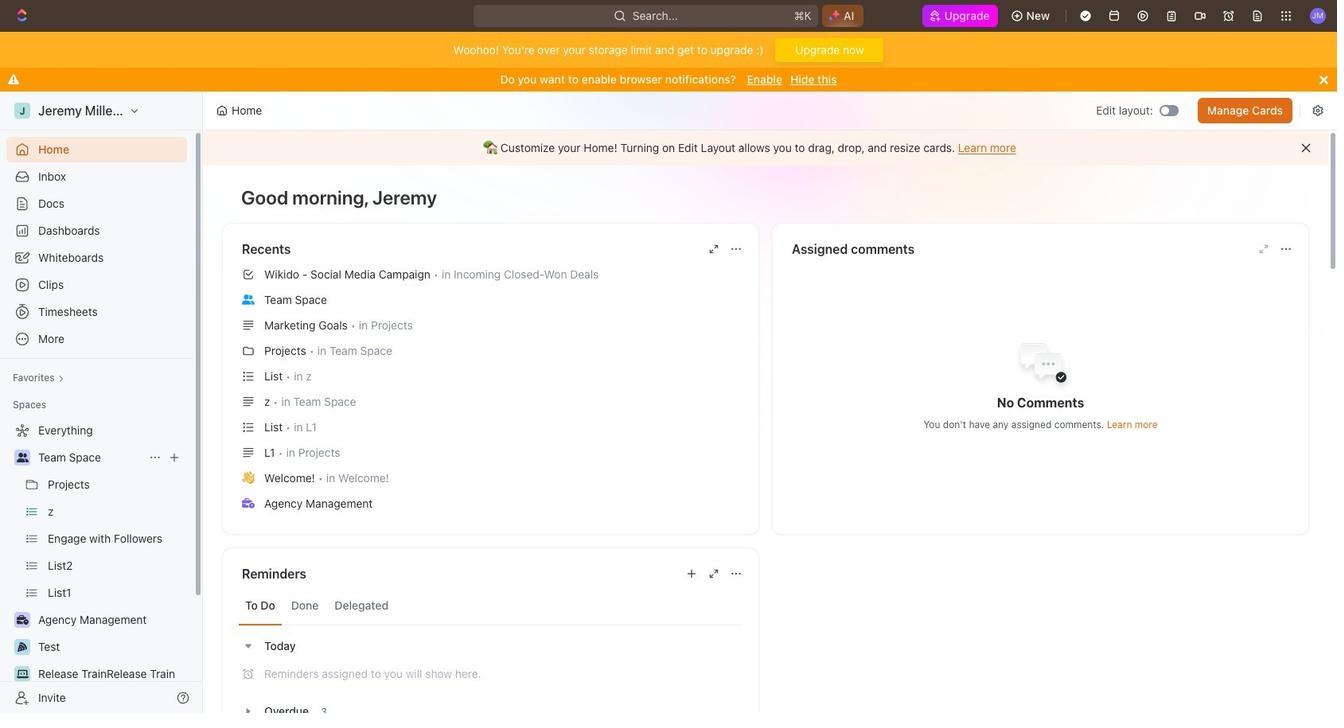 Task type: vqa. For each thing, say whether or not it's contained in the screenshot.
Sidebar 'NAVIGATION'
yes



Task type: locate. For each thing, give the bounding box(es) containing it.
tab list
[[239, 587, 743, 626]]

sidebar navigation
[[0, 92, 206, 713]]

business time image
[[242, 498, 255, 508]]

tree
[[6, 418, 187, 713]]

laptop code image
[[16, 669, 28, 679]]

alert
[[203, 131, 1328, 166]]

user group image
[[242, 294, 255, 304]]

tree inside sidebar navigation
[[6, 418, 187, 713]]



Task type: describe. For each thing, give the bounding box(es) containing it.
user group image
[[16, 453, 28, 462]]

jeremy miller's workspace, , element
[[14, 103, 30, 119]]

pizza slice image
[[18, 642, 27, 652]]

business time image
[[16, 615, 28, 625]]



